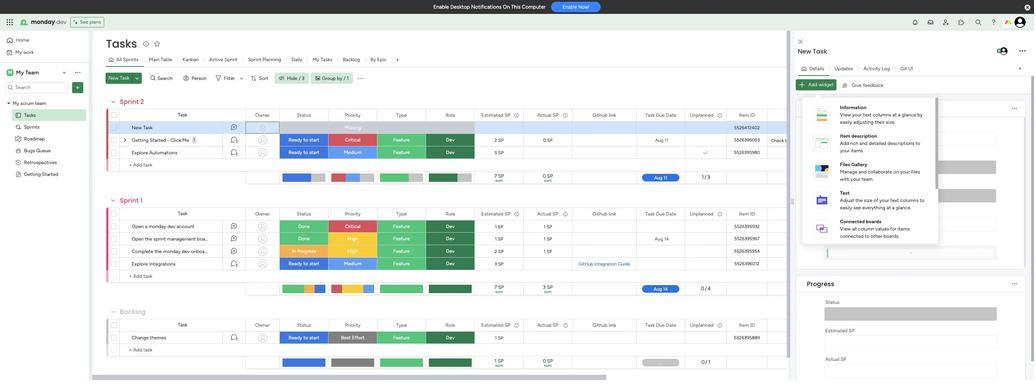 Task type: locate. For each thing, give the bounding box(es) containing it.
0 vertical spatial github link
[[593, 112, 616, 118]]

github
[[593, 112, 608, 118], [593, 211, 608, 217], [593, 323, 608, 329]]

Status field
[[295, 112, 313, 119], [295, 211, 313, 218], [295, 322, 313, 330]]

2 vertical spatial role
[[446, 323, 455, 329]]

0 vertical spatial type
[[396, 112, 407, 118]]

easily down adjust
[[840, 205, 852, 211]]

items down rich
[[851, 148, 863, 154]]

2 7 from the top
[[494, 285, 497, 291]]

2 sp up 3 sp
[[495, 249, 504, 255]]

explore down complete
[[132, 262, 148, 268]]

add view image down options icon
[[1019, 66, 1022, 71]]

item id field up 5526395889
[[737, 322, 757, 330]]

getting
[[132, 138, 148, 144], [24, 172, 41, 178]]

estimated
[[481, 112, 503, 118], [481, 211, 503, 217], [481, 323, 503, 329], [825, 329, 848, 334]]

4 dev from the top
[[446, 236, 455, 242]]

and down description on the top of the page
[[860, 141, 868, 147]]

1 vertical spatial at
[[887, 205, 891, 211]]

0 vertical spatial item id field
[[737, 112, 757, 119]]

information view your text columns at a glance by easily adjusting their size.
[[840, 105, 923, 125]]

2 vertical spatial new
[[132, 125, 142, 131]]

more dots image
[[1012, 282, 1017, 287]]

0 vertical spatial role
[[446, 112, 455, 118]]

by right group
[[337, 75, 342, 81]]

1 horizontal spatial -
[[910, 251, 912, 256]]

0 vertical spatial columns
[[873, 112, 891, 118]]

estimated sp
[[481, 112, 510, 118], [481, 211, 510, 217], [481, 323, 510, 329], [825, 329, 855, 334]]

2 role field from the top
[[444, 211, 457, 218]]

2 owner field from the top
[[253, 211, 272, 218]]

item id up 5526395889
[[739, 323, 755, 329]]

Estimated SP field
[[480, 112, 512, 119], [480, 211, 512, 218], [480, 322, 512, 330]]

dapulse close image
[[1025, 4, 1031, 11]]

task due date for 1st task due date "field"
[[645, 112, 676, 118]]

0 vertical spatial explore
[[132, 150, 148, 156]]

list box
[[0, 96, 89, 275]]

1 horizontal spatial missing
[[902, 165, 918, 171]]

0 vertical spatial at
[[893, 112, 897, 118]]

3 item id from the top
[[739, 323, 755, 329]]

7 sp sum down 3 sp
[[494, 285, 504, 295]]

view down information
[[840, 112, 851, 118]]

item id for first the item id field from the bottom of the page
[[739, 323, 755, 329]]

+ add task text field down the automations
[[123, 161, 242, 170]]

Task Due Date field
[[644, 112, 678, 119], [644, 211, 678, 218], [644, 322, 678, 330]]

0 vertical spatial by
[[337, 75, 342, 81]]

-
[[167, 138, 169, 144], [910, 251, 912, 256]]

dev
[[56, 18, 66, 26], [167, 224, 175, 230], [182, 249, 190, 255]]

tasks right public board image
[[24, 112, 36, 118]]

0 vertical spatial task due date field
[[644, 112, 678, 119]]

option
[[0, 97, 89, 99]]

monday for open
[[149, 224, 166, 230]]

new task down close icon
[[798, 47, 827, 56]]

1 easily from the top
[[840, 119, 852, 125]]

at inside text adjust the size of your text columns to easily see everything at a glance.
[[887, 205, 891, 211]]

search everything image
[[975, 19, 982, 26]]

dev up open the sprint management board
[[167, 224, 175, 230]]

2 owner from the top
[[255, 211, 270, 217]]

columns up the glance.
[[900, 198, 919, 204]]

0 vertical spatial backlog
[[343, 57, 360, 63]]

backlog for 'backlog' field at the bottom left
[[120, 308, 145, 317]]

sprints inside list box
[[24, 124, 40, 130]]

1 horizontal spatial sprints
[[123, 57, 139, 63]]

items right for
[[898, 226, 910, 232]]

columns up their on the right top of page
[[873, 112, 891, 118]]

home
[[16, 37, 29, 43]]

1 vertical spatial columns
[[900, 198, 919, 204]]

work
[[23, 49, 34, 55]]

0 horizontal spatial tasks
[[24, 112, 36, 118]]

/ for 0 / 4
[[705, 286, 707, 292]]

1 date from the top
[[666, 112, 676, 118]]

3 feature from the top
[[393, 224, 410, 230]]

Role field
[[444, 112, 457, 119], [444, 211, 457, 218], [444, 322, 457, 330]]

new task inside button
[[108, 75, 129, 81]]

2 vertical spatial github link
[[593, 323, 616, 329]]

item
[[739, 112, 749, 118], [840, 133, 850, 139], [739, 211, 749, 217], [739, 323, 749, 329]]

of up everything at the bottom of page
[[874, 198, 878, 204]]

enable left now! at the right top of the page
[[563, 4, 577, 10]]

monday dev
[[31, 18, 66, 26]]

help image
[[990, 19, 997, 26]]

2 0 sp sum from the top
[[543, 359, 553, 369]]

getting for getting started - click me
[[132, 138, 148, 144]]

bugs queue
[[24, 148, 51, 154]]

0 sp sum
[[543, 174, 553, 183], [543, 359, 553, 369]]

1 type from the top
[[396, 112, 407, 118]]

group by / 1
[[322, 75, 349, 81]]

github integration guide
[[579, 262, 630, 267]]

3 sp
[[495, 262, 504, 267]]

2 sp up the 5 sp
[[495, 138, 504, 143]]

to inside text adjust the size of your text columns to easily see everything at a glance.
[[920, 198, 924, 204]]

at up size.
[[893, 112, 897, 118]]

2 vertical spatial task due date field
[[644, 322, 678, 330]]

getting right public board icon
[[24, 172, 41, 178]]

0 vertical spatial monday
[[31, 18, 55, 26]]

item up 5526395932
[[739, 211, 749, 217]]

maria williams image down dapulse close image
[[1015, 17, 1026, 28]]

2 link from the top
[[609, 211, 616, 217]]

2 task due date from the top
[[645, 211, 676, 217]]

change themes
[[132, 336, 166, 341]]

0 vertical spatial priority field
[[343, 112, 362, 119]]

2 horizontal spatial new task
[[798, 47, 827, 56]]

at
[[893, 112, 897, 118], [887, 205, 891, 211]]

started inside list box
[[42, 172, 58, 178]]

at left the glance.
[[887, 205, 891, 211]]

my right daily
[[313, 57, 319, 63]]

3 task due date from the top
[[645, 323, 676, 329]]

id
[[750, 112, 755, 118], [750, 211, 755, 217], [750, 323, 755, 329]]

id up 5526395889
[[750, 323, 755, 329]]

type for first type field from the top of the page
[[396, 112, 407, 118]]

column information image
[[563, 113, 568, 118], [717, 113, 723, 118], [563, 212, 568, 217]]

0 vertical spatial estimated sp field
[[480, 112, 512, 119]]

a left the glance.
[[892, 205, 895, 211]]

the left sprint
[[145, 237, 152, 242]]

1 item id field from the top
[[737, 112, 757, 119]]

task due date
[[645, 112, 676, 118], [645, 211, 676, 217], [645, 323, 676, 329]]

5526395889
[[734, 336, 760, 341]]

git ui button
[[895, 63, 918, 74]]

0 horizontal spatial new
[[108, 75, 119, 81]]

backlog inside button
[[343, 57, 360, 63]]

2 date from the top
[[666, 211, 676, 217]]

new down sprint 2 'field' at the top left of page
[[132, 125, 142, 131]]

7 feature from the top
[[393, 336, 410, 341]]

0 vertical spatial due
[[656, 112, 665, 118]]

easily inside 'information view your text columns at a glance by easily adjusting their size.'
[[840, 119, 852, 125]]

2 horizontal spatial a
[[898, 112, 901, 118]]

id up 5526395932
[[750, 211, 755, 217]]

2 + add task text field from the top
[[123, 347, 242, 355]]

text up adjusting
[[863, 112, 872, 118]]

git ui
[[900, 66, 913, 72]]

1 view from the top
[[840, 112, 851, 118]]

1 vertical spatial unplanned field
[[688, 211, 715, 218]]

my right caret down "icon"
[[13, 101, 19, 106]]

2
[[140, 98, 144, 106], [495, 138, 497, 143], [495, 249, 497, 255]]

3 id from the top
[[750, 323, 755, 329]]

me
[[182, 138, 189, 144]]

your up files
[[840, 148, 850, 154]]

files gallery manage and collaborate on your files with your team
[[840, 162, 920, 182]]

3 unplanned field from the top
[[688, 322, 715, 330]]

1 vertical spatial new
[[108, 75, 119, 81]]

see plans
[[80, 19, 101, 25]]

integrations
[[149, 262, 176, 268]]

1 vertical spatial item id field
[[737, 211, 757, 218]]

new inside new task field
[[798, 47, 811, 56]]

explore left the automations
[[132, 150, 148, 156]]

1 horizontal spatial new task
[[132, 125, 153, 131]]

progress right dapulse drag handle 3 image at the right of page
[[807, 280, 834, 289]]

sprint inside 'field'
[[120, 98, 139, 106]]

sprints up roadmap
[[24, 124, 40, 130]]

1 explore from the top
[[132, 150, 148, 156]]

/ for hide / 3
[[299, 75, 301, 81]]

1 horizontal spatial enable
[[563, 4, 577, 10]]

open
[[132, 224, 144, 230], [132, 237, 144, 242]]

my inside button
[[15, 49, 22, 55]]

connected
[[840, 219, 865, 225]]

planning
[[263, 57, 281, 63]]

+ add task text field down themes
[[123, 347, 242, 355]]

aug 11
[[655, 138, 668, 143]]

2 github from the top
[[593, 211, 608, 217]]

2 open from the top
[[132, 237, 144, 242]]

0 horizontal spatial getting
[[24, 172, 41, 178]]

1 owner from the top
[[255, 112, 270, 118]]

open for open the sprint management board
[[132, 237, 144, 242]]

board
[[197, 237, 210, 242]]

0 vertical spatial progress
[[297, 249, 316, 255]]

backlog up menu image
[[343, 57, 360, 63]]

a up complete
[[145, 224, 147, 230]]

Actual SP field
[[536, 112, 560, 119], [536, 211, 560, 218], [536, 322, 560, 330]]

view left all
[[840, 226, 851, 232]]

2 sp
[[495, 138, 504, 143], [495, 249, 504, 255]]

2 critical from the top
[[345, 224, 360, 230]]

new down close icon
[[798, 47, 811, 56]]

add view image
[[396, 57, 399, 63], [1019, 66, 1022, 71]]

my inside list box
[[13, 101, 19, 106]]

your right on
[[900, 169, 910, 175]]

tasks up group
[[321, 57, 332, 63]]

my inside button
[[313, 57, 319, 63]]

all
[[116, 57, 122, 63]]

the down sprint
[[155, 249, 162, 255]]

dapulse drag handle 3 image
[[800, 106, 803, 111]]

new task left the angle down image
[[108, 75, 129, 81]]

started
[[150, 138, 166, 144], [42, 172, 58, 178]]

1 vertical spatial due
[[656, 211, 665, 217]]

your down information
[[852, 112, 862, 118]]

2 inside 'field'
[[140, 98, 144, 106]]

workspace image
[[7, 69, 14, 76]]

a left glance
[[898, 112, 901, 118]]

to inside connected boards view all column values for items connected to other boards.
[[865, 234, 869, 240]]

item id field up 5526412402
[[737, 112, 757, 119]]

everything
[[862, 205, 885, 211]]

collaborate
[[868, 169, 892, 175]]

effort
[[352, 336, 365, 341]]

1 vertical spatial status field
[[295, 211, 313, 218]]

the right check
[[785, 138, 792, 144]]

maria williams image
[[1015, 17, 1026, 28], [999, 47, 1008, 56]]

other
[[871, 234, 882, 240]]

2 explore from the top
[[132, 262, 148, 268]]

text up the glance.
[[890, 198, 899, 204]]

1 horizontal spatial backlog
[[343, 57, 360, 63]]

1 vertical spatial of
[[874, 198, 878, 204]]

0 vertical spatial 2 sp
[[495, 138, 504, 143]]

/
[[299, 75, 301, 81], [344, 75, 346, 81], [705, 175, 707, 181], [705, 286, 707, 292], [705, 360, 707, 366]]

easily down the overview
[[840, 119, 852, 125]]

2 vertical spatial role field
[[444, 322, 457, 330]]

active
[[209, 57, 223, 63]]

enable left desktop
[[433, 4, 449, 10]]

0 vertical spatial high
[[348, 236, 358, 242]]

2 vertical spatial new task
[[132, 125, 153, 131]]

ready to start
[[289, 137, 319, 143], [289, 150, 319, 156], [289, 261, 319, 267], [289, 336, 319, 341]]

1 button for explore integrations
[[223, 258, 245, 271]]

1 vertical spatial done
[[298, 236, 310, 242]]

backlog inside field
[[120, 308, 145, 317]]

Owner field
[[253, 112, 272, 119], [253, 211, 272, 218], [253, 322, 272, 330]]

/ for 1 / 3
[[705, 175, 707, 181]]

1 task due date from the top
[[645, 112, 676, 118]]

getting up explore automations
[[132, 138, 148, 144]]

team right scrum
[[35, 101, 46, 106]]

person
[[192, 75, 206, 81]]

aug left 14
[[655, 237, 663, 242]]

Priority field
[[343, 112, 362, 119], [343, 211, 362, 218], [343, 322, 362, 330]]

aug for aug 11
[[655, 138, 664, 143]]

0 vertical spatial a
[[898, 112, 901, 118]]

1 horizontal spatial maria williams image
[[1015, 17, 1026, 28]]

by inside 'information view your text columns at a glance by easily adjusting their size.'
[[917, 112, 923, 118]]

1 role from the top
[[446, 112, 455, 118]]

2 medium from the top
[[344, 261, 362, 267]]

my right workspace icon
[[16, 69, 24, 76]]

item id up 5526412402
[[739, 112, 755, 118]]

widget
[[818, 82, 834, 88]]

1 vertical spatial + add task text field
[[123, 347, 242, 355]]

1 inside field
[[140, 197, 142, 205]]

started for getting started
[[42, 172, 58, 178]]

2 vertical spatial task due date
[[645, 323, 676, 329]]

2 vertical spatial link
[[609, 323, 616, 329]]

started up explore automations
[[150, 138, 166, 144]]

3 due from the top
[[656, 323, 665, 329]]

2 item id from the top
[[739, 211, 755, 217]]

1 vertical spatial 0 sp sum
[[543, 359, 553, 369]]

the for check the updates of this item
[[785, 138, 792, 144]]

7 sp sum down the 5 sp
[[494, 174, 504, 183]]

add to favorites image
[[154, 40, 161, 47]]

1 horizontal spatial add view image
[[1019, 66, 1022, 71]]

2 horizontal spatial dev
[[182, 249, 190, 255]]

3 estimated sp field from the top
[[480, 322, 512, 330]]

see
[[853, 205, 861, 211]]

team inside files gallery manage and collaborate on your files with your team
[[862, 176, 873, 182]]

explore
[[132, 150, 148, 156], [132, 262, 148, 268]]

1 horizontal spatial of
[[874, 198, 878, 204]]

item up 5526412402
[[739, 112, 749, 118]]

1 ready from the top
[[289, 137, 302, 143]]

id for 3rd the item id field from the bottom of the page
[[750, 112, 755, 118]]

explore automations
[[132, 150, 177, 156]]

this
[[511, 4, 521, 10]]

3 ready from the top
[[289, 261, 302, 267]]

1 high from the top
[[348, 236, 358, 242]]

0 vertical spatial 0 sp sum
[[543, 174, 553, 183]]

and down gallery
[[859, 169, 867, 175]]

backlog up change
[[120, 308, 145, 317]]

my for my scrum team
[[13, 101, 19, 106]]

2 task due date field from the top
[[644, 211, 678, 218]]

3 role field from the top
[[444, 322, 457, 330]]

1 horizontal spatial dev
[[167, 224, 175, 230]]

Tasks field
[[104, 36, 139, 52]]

2 vertical spatial actual sp field
[[536, 322, 560, 330]]

team down collaborate
[[862, 176, 873, 182]]

Type field
[[394, 112, 409, 119], [394, 211, 409, 218], [394, 322, 409, 330]]

item id up 5526395932
[[739, 211, 755, 217]]

sprint inside field
[[120, 197, 139, 205]]

workspace selection element
[[7, 68, 40, 77]]

3 owner from the top
[[255, 323, 270, 329]]

1 due from the top
[[656, 112, 665, 118]]

sprints right all
[[123, 57, 139, 63]]

easily inside text adjust the size of your text columns to easily see everything at a glance.
[[840, 205, 852, 211]]

options image
[[1019, 47, 1026, 56]]

automations
[[149, 150, 177, 156]]

0 vertical spatial new task
[[798, 47, 827, 56]]

explore for explore integrations
[[132, 262, 148, 268]]

1 horizontal spatial started
[[150, 138, 166, 144]]

apps image
[[958, 19, 965, 26]]

column information image
[[514, 113, 519, 118], [514, 212, 519, 217], [717, 212, 723, 217], [514, 323, 519, 329], [563, 323, 568, 329], [717, 323, 723, 329]]

workspace options image
[[74, 69, 81, 76]]

2 high from the top
[[348, 249, 358, 255]]

team
[[35, 101, 46, 106], [862, 176, 873, 182]]

0 vertical spatial owner
[[255, 112, 270, 118]]

of left the this
[[810, 138, 815, 144]]

home button
[[4, 35, 75, 46]]

columns inside 'information view your text columns at a glance by easily adjusting their size.'
[[873, 112, 891, 118]]

2 type from the top
[[396, 211, 407, 217]]

1 critical from the top
[[345, 137, 360, 143]]

invite members image
[[942, 19, 949, 26]]

0 horizontal spatial at
[[887, 205, 891, 211]]

3 inside 3 sp sum
[[543, 285, 546, 291]]

owner field for sprint 1
[[253, 211, 272, 218]]

monday up sprint
[[149, 224, 166, 230]]

my for my work
[[15, 49, 22, 55]]

0 horizontal spatial team
[[35, 101, 46, 106]]

item description add rich and detailed descriptions to your items
[[840, 133, 920, 154]]

5526395932
[[734, 224, 760, 230]]

new
[[798, 47, 811, 56], [108, 75, 119, 81], [132, 125, 142, 131]]

2 horizontal spatial new
[[798, 47, 811, 56]]

the up 'see' on the right bottom of the page
[[855, 198, 863, 204]]

new task up getting started - click me
[[132, 125, 153, 131]]

1 vertical spatial priority field
[[343, 211, 362, 218]]

caret down image
[[7, 101, 10, 106]]

v2 search image
[[151, 74, 156, 82]]

tasks up all
[[106, 36, 137, 52]]

menu image
[[357, 75, 364, 82]]

your up everything at the bottom of page
[[879, 198, 889, 204]]

actual sp
[[537, 112, 558, 118], [537, 211, 558, 217], [537, 323, 558, 329], [825, 357, 846, 363]]

1 vertical spatial owner field
[[253, 211, 272, 218]]

progress right in
[[297, 249, 316, 255]]

role
[[446, 112, 455, 118], [446, 211, 455, 217], [446, 323, 455, 329]]

1 item id from the top
[[739, 112, 755, 118]]

id up 5526412402
[[750, 112, 755, 118]]

1 done from the top
[[298, 224, 310, 230]]

7 down 5
[[494, 174, 497, 179]]

1 vertical spatial progress
[[807, 280, 834, 289]]

1 unplanned field from the top
[[688, 112, 715, 119]]

0 vertical spatial date
[[666, 112, 676, 118]]

1 7 from the top
[[494, 174, 497, 179]]

unplanned
[[690, 112, 714, 118], [690, 211, 714, 217], [690, 323, 714, 329]]

Github link field
[[591, 112, 618, 119], [591, 211, 618, 218], [591, 322, 618, 330]]

0 vertical spatial 7
[[494, 174, 497, 179]]

0 vertical spatial items
[[851, 148, 863, 154]]

0 vertical spatial sprints
[[123, 57, 139, 63]]

2 vertical spatial unplanned
[[690, 323, 714, 329]]

1 vertical spatial id
[[750, 211, 755, 217]]

your down manage
[[851, 176, 860, 182]]

sprints
[[123, 57, 139, 63], [24, 124, 40, 130]]

item up rich
[[840, 133, 850, 139]]

size.
[[886, 119, 896, 125]]

descriptions
[[888, 141, 914, 147]]

started down retrospectives
[[42, 172, 58, 178]]

3 type from the top
[[396, 323, 407, 329]]

and inside item description add rich and detailed descriptions to your items
[[860, 141, 868, 147]]

1 vertical spatial getting
[[24, 172, 41, 178]]

2 vertical spatial github
[[593, 323, 608, 329]]

overview
[[823, 104, 852, 113]]

1 vertical spatial link
[[609, 211, 616, 217]]

0 vertical spatial maria williams image
[[1015, 17, 1026, 28]]

1 vertical spatial 7
[[494, 285, 497, 291]]

item id field up 5526395932
[[737, 211, 757, 218]]

item up 5526395889
[[739, 323, 749, 329]]

medium
[[344, 150, 362, 156], [344, 261, 362, 267]]

3 owner field from the top
[[253, 322, 272, 330]]

1 vertical spatial open
[[132, 237, 144, 242]]

new down all
[[108, 75, 119, 81]]

new inside new task button
[[108, 75, 119, 81]]

2 actual sp field from the top
[[536, 211, 560, 218]]

maria williams image left options icon
[[999, 47, 1008, 56]]

0 vertical spatial and
[[860, 141, 868, 147]]

dev down "management"
[[182, 249, 190, 255]]

1 vertical spatial role field
[[444, 211, 457, 218]]

0 vertical spatial + add task text field
[[123, 161, 242, 170]]

0 vertical spatial dev
[[56, 18, 66, 26]]

1 vertical spatial a
[[892, 205, 895, 211]]

m
[[8, 70, 12, 75]]

and inside files gallery manage and collaborate on your files with your team
[[859, 169, 867, 175]]

0 / 1
[[701, 360, 710, 366]]

aug left "11" in the top right of the page
[[655, 138, 664, 143]]

my left the work on the left
[[15, 49, 22, 55]]

queue
[[36, 148, 51, 154]]

0 horizontal spatial columns
[[873, 112, 891, 118]]

Sprint 2 field
[[118, 98, 146, 107]]

+ Add task text field
[[123, 161, 242, 170], [123, 347, 242, 355]]

1 vertical spatial unplanned
[[690, 211, 714, 217]]

link
[[609, 112, 616, 118], [609, 211, 616, 217], [609, 323, 616, 329]]

4 ready from the top
[[289, 336, 302, 341]]

1 horizontal spatial add
[[840, 141, 849, 147]]

5 feature from the top
[[393, 249, 410, 255]]

1 feature from the top
[[393, 137, 410, 143]]

columns inside text adjust the size of your text columns to easily see everything at a glance.
[[900, 198, 919, 204]]

0 horizontal spatial add view image
[[396, 57, 399, 63]]

new task inside field
[[798, 47, 827, 56]]

1 horizontal spatial getting
[[132, 138, 148, 144]]

enable inside button
[[563, 4, 577, 10]]

1 vertical spatial view
[[840, 226, 851, 232]]

Unplanned field
[[688, 112, 715, 119], [688, 211, 715, 218], [688, 322, 715, 330]]

0 vertical spatial unplanned
[[690, 112, 714, 118]]

1 vertical spatial 7 sp sum
[[494, 285, 504, 295]]

Item ID field
[[737, 112, 757, 119], [737, 211, 757, 218], [737, 322, 757, 330]]

3 github from the top
[[593, 323, 608, 329]]

monday up home button
[[31, 18, 55, 26]]

add left rich
[[840, 141, 849, 147]]

7 down 3 sp
[[494, 285, 497, 291]]

monday down open the sprint management board
[[163, 249, 181, 255]]

text inside 'information view your text columns at a glance by easily adjusting their size.'
[[863, 112, 872, 118]]

add view image right epic on the top of page
[[396, 57, 399, 63]]

by right glance
[[917, 112, 923, 118]]

0 vertical spatial github
[[593, 112, 608, 118]]

dapulse addbtn image
[[997, 49, 1001, 53]]

started for getting started - click me
[[150, 138, 166, 144]]

2 easily from the top
[[840, 205, 852, 211]]

2 horizontal spatial tasks
[[321, 57, 332, 63]]

3 github link from the top
[[593, 323, 616, 329]]

add left widget
[[808, 82, 817, 88]]

values
[[875, 226, 889, 232]]

2 vertical spatial type field
[[394, 322, 409, 330]]

owner for sprint 1
[[255, 211, 270, 217]]

enable now! button
[[551, 2, 601, 12]]

0 vertical spatial task due date
[[645, 112, 676, 118]]

0 vertical spatial unplanned field
[[688, 112, 715, 119]]

activity
[[864, 66, 880, 72]]

my inside the workspace selection element
[[16, 69, 24, 76]]

1 vertical spatial medium
[[344, 261, 362, 267]]

a
[[898, 112, 901, 118], [892, 205, 895, 211], [145, 224, 147, 230]]

2 id from the top
[[750, 211, 755, 217]]

backlog
[[343, 57, 360, 63], [120, 308, 145, 317]]

dev left see
[[56, 18, 66, 26]]

2 vertical spatial item id
[[739, 323, 755, 329]]

1 + add task text field from the top
[[123, 161, 242, 170]]

github
[[579, 262, 593, 267]]



Task type: describe. For each thing, give the bounding box(es) containing it.
1 github link field from the top
[[591, 112, 618, 119]]

1 vertical spatial missing
[[902, 165, 918, 171]]

item id for 2nd the item id field
[[739, 211, 755, 217]]

close image
[[799, 39, 803, 44]]

2 feature from the top
[[393, 150, 410, 156]]

1 start from the top
[[309, 137, 319, 143]]

5
[[495, 150, 497, 156]]

1 vertical spatial -
[[910, 251, 912, 256]]

3 role from the top
[[446, 323, 455, 329]]

1 button for change themes
[[223, 332, 245, 345]]

flow
[[217, 249, 227, 255]]

2 status field from the top
[[295, 211, 313, 218]]

item id for 3rd the item id field from the bottom of the page
[[739, 112, 755, 118]]

2 github link field from the top
[[591, 211, 618, 218]]

items inside connected boards view all column values for items connected to other boards.
[[898, 226, 910, 232]]

1 inside 1 sp sum
[[495, 359, 497, 365]]

description
[[851, 133, 877, 139]]

at inside 'information view your text columns at a glance by easily adjusting their size.'
[[893, 112, 897, 118]]

activity log button
[[858, 63, 895, 74]]

my tasks button
[[307, 54, 338, 66]]

1 link from the top
[[609, 112, 616, 118]]

more dots image
[[1012, 106, 1017, 111]]

your inside text adjust the size of your text columns to easily see everything at a glance.
[[879, 198, 889, 204]]

sprint planning
[[248, 57, 281, 63]]

details
[[809, 66, 824, 72]]

activity log
[[864, 66, 890, 72]]

guide
[[618, 262, 630, 267]]

sp inside 3 sp sum
[[547, 285, 553, 291]]

item for first the item id field from the bottom of the page
[[739, 323, 749, 329]]

my for my tasks
[[313, 57, 319, 63]]

1 vertical spatial maria williams image
[[999, 47, 1008, 56]]

notifications image
[[912, 19, 919, 26]]

4 ready to start from the top
[[289, 336, 319, 341]]

3 start from the top
[[309, 261, 319, 267]]

1 vertical spatial 2
[[495, 138, 497, 143]]

adjust
[[840, 198, 854, 204]]

task inside new task field
[[813, 47, 827, 56]]

files
[[840, 162, 850, 168]]

all sprints
[[116, 57, 139, 63]]

of inside text adjust the size of your text columns to easily see everything at a glance.
[[874, 198, 878, 204]]

size
[[864, 198, 872, 204]]

items inside item description add rich and detailed descriptions to your items
[[851, 148, 863, 154]]

now!
[[578, 4, 589, 10]]

easily for information view your text columns at a glance by easily adjusting their size.
[[840, 119, 852, 125]]

id for 2nd the item id field
[[750, 211, 755, 217]]

inbox image
[[927, 19, 934, 26]]

6 feature from the top
[[393, 261, 410, 267]]

hide
[[287, 75, 297, 81]]

sprint
[[153, 237, 166, 242]]

4
[[708, 286, 711, 292]]

by epic
[[370, 57, 387, 63]]

id for first the item id field from the bottom of the page
[[750, 323, 755, 329]]

sum inside 3 sp sum
[[544, 290, 552, 295]]

updates button
[[829, 63, 858, 74]]

tasks inside button
[[321, 57, 332, 63]]

your inside item description add rich and detailed descriptions to your items
[[840, 148, 850, 154]]

1 vertical spatial add view image
[[1019, 66, 1022, 71]]

1 horizontal spatial new
[[132, 125, 142, 131]]

0 horizontal spatial missing
[[345, 125, 361, 131]]

my for my team
[[16, 69, 24, 76]]

computer
[[522, 4, 546, 10]]

log
[[882, 66, 890, 72]]

by epic button
[[365, 54, 392, 66]]

open for open a monday dev account
[[132, 224, 144, 230]]

hide / 3
[[287, 75, 304, 81]]

5526412402
[[734, 125, 760, 131]]

2 github link from the top
[[593, 211, 616, 217]]

team inside list box
[[35, 101, 46, 106]]

3 priority field from the top
[[343, 322, 362, 330]]

view inside connected boards view all column values for items connected to other boards.
[[840, 226, 851, 232]]

sp inside 1 sp sum
[[498, 359, 504, 365]]

1 type field from the top
[[394, 112, 409, 119]]

add inside 'popup button'
[[808, 82, 817, 88]]

for
[[890, 226, 896, 232]]

new task button
[[106, 73, 132, 84]]

sort button
[[248, 73, 272, 84]]

options image
[[74, 84, 81, 91]]

type for 3rd type field from the top of the page
[[396, 323, 407, 329]]

group
[[322, 75, 336, 81]]

3 date from the top
[[666, 323, 676, 329]]

monday for complete
[[163, 249, 181, 255]]

Backlog field
[[118, 308, 147, 317]]

sort
[[259, 75, 268, 81]]

change
[[132, 336, 149, 341]]

1 0 sp sum from the top
[[543, 174, 553, 183]]

3 github link field from the top
[[591, 322, 618, 330]]

14
[[664, 237, 669, 242]]

filter button
[[213, 73, 246, 84]]

estimated sp for second the estimated sp field from the top
[[481, 211, 510, 217]]

complete the monday dev onboarding flow
[[132, 249, 227, 255]]

3 type field from the top
[[394, 322, 409, 330]]

bugs
[[24, 148, 35, 154]]

git
[[900, 66, 907, 72]]

integration
[[594, 262, 617, 267]]

team
[[25, 69, 39, 76]]

dapulse drag handle 3 image
[[800, 282, 803, 287]]

3 dev from the top
[[446, 224, 455, 230]]

2 vertical spatial tasks
[[24, 112, 36, 118]]

2 dev from the top
[[446, 150, 455, 156]]

2 done from the top
[[298, 236, 310, 242]]

1 button for getting started - click me
[[223, 134, 245, 147]]

in progress
[[292, 249, 316, 255]]

boards
[[866, 219, 881, 225]]

files
[[911, 169, 920, 175]]

2 unplanned from the top
[[690, 211, 714, 217]]

5 sp
[[495, 150, 504, 156]]

1 2 sp from the top
[[495, 138, 504, 143]]

3 task due date field from the top
[[644, 322, 678, 330]]

2 priority field from the top
[[343, 211, 362, 218]]

dev for complete
[[182, 249, 190, 255]]

3 item id field from the top
[[737, 322, 757, 330]]

1 status field from the top
[[295, 112, 313, 119]]

active sprint button
[[204, 54, 243, 66]]

your inside 'information view your text columns at a glance by easily adjusting their size.'
[[852, 112, 862, 118]]

view inside 'information view your text columns at a glance by easily adjusting their size.'
[[840, 112, 851, 118]]

item for 2nd the item id field
[[739, 211, 749, 217]]

0 horizontal spatial by
[[337, 75, 342, 81]]

glance
[[902, 112, 916, 118]]

task inside new task button
[[120, 75, 129, 81]]

getting for getting started
[[24, 172, 41, 178]]

0 vertical spatial of
[[810, 138, 815, 144]]

0 horizontal spatial -
[[167, 138, 169, 144]]

a inside 'information view your text columns at a glance by easily adjusting their size.'
[[898, 112, 901, 118]]

rich
[[850, 141, 858, 147]]

manage
[[840, 169, 857, 175]]

in
[[292, 249, 296, 255]]

owner for backlog
[[255, 323, 270, 329]]

2 vertical spatial a
[[145, 224, 147, 230]]

3 link from the top
[[609, 323, 616, 329]]

angle down image
[[135, 76, 139, 81]]

list box containing my scrum team
[[0, 96, 89, 275]]

main table button
[[144, 54, 177, 66]]

Search in workspace field
[[15, 84, 58, 92]]

backlog for backlog button
[[343, 57, 360, 63]]

1 dev from the top
[[446, 137, 455, 143]]

enable for enable desktop notifications on this computer
[[433, 4, 449, 10]]

description
[[835, 210, 861, 216]]

my scrum team
[[13, 101, 46, 106]]

0 horizontal spatial progress
[[297, 249, 316, 255]]

add widget
[[808, 82, 834, 88]]

plans
[[89, 19, 101, 25]]

type for second type field from the bottom
[[396, 211, 407, 217]]

task due date for 2nd task due date "field"
[[645, 211, 676, 217]]

select product image
[[6, 19, 13, 26]]

3 status field from the top
[[295, 322, 313, 330]]

main
[[149, 57, 159, 63]]

easily for text adjust the size of your text columns to easily see everything at a glance.
[[840, 205, 852, 211]]

1 priority field from the top
[[343, 112, 362, 119]]

main table
[[149, 57, 172, 63]]

explore integrations
[[132, 262, 176, 268]]

3 ready to start from the top
[[289, 261, 319, 267]]

1 task due date field from the top
[[644, 112, 678, 119]]

check
[[771, 138, 784, 144]]

/ for 0 / 1
[[705, 360, 707, 366]]

to inside item description add rich and detailed descriptions to your items
[[916, 141, 920, 147]]

text
[[840, 190, 850, 196]]

0 horizontal spatial dev
[[56, 18, 66, 26]]

a inside text adjust the size of your text columns to easily see everything at a glance.
[[892, 205, 895, 211]]

task due date for 3rd task due date "field"
[[645, 323, 676, 329]]

table
[[161, 57, 172, 63]]

2 estimated sp field from the top
[[480, 211, 512, 218]]

check the updates of this item
[[771, 138, 833, 144]]

2 type field from the top
[[394, 211, 409, 218]]

see plans button
[[71, 17, 104, 28]]

feedback
[[863, 82, 883, 88]]

open the sprint management board
[[132, 237, 210, 242]]

sprint for sprint 2
[[120, 98, 139, 106]]

sum inside 1 sp sum
[[495, 364, 503, 369]]

2 vertical spatial 2
[[495, 249, 497, 255]]

best
[[341, 336, 351, 341]]

add inside item description add rich and detailed descriptions to your items
[[840, 141, 849, 147]]

4 feature from the top
[[393, 236, 410, 242]]

updates
[[793, 138, 809, 144]]

the for complete the monday dev onboarding flow
[[155, 249, 162, 255]]

2 item id field from the top
[[737, 211, 757, 218]]

1 github link from the top
[[593, 112, 616, 118]]

github integration guide link
[[577, 262, 631, 267]]

sprint for sprint planning
[[248, 57, 261, 63]]

4 start from the top
[[309, 336, 319, 341]]

public board image
[[15, 171, 22, 178]]

2 ready to start from the top
[[289, 150, 319, 156]]

1 unplanned from the top
[[690, 112, 714, 118]]

on
[[503, 4, 510, 10]]

information
[[840, 105, 866, 111]]

1 button for explore automations
[[223, 147, 245, 159]]

6 dev from the top
[[446, 261, 455, 267]]

complete
[[132, 249, 153, 255]]

arrow down image
[[237, 74, 246, 83]]

active sprint
[[209, 57, 238, 63]]

3 actual sp field from the top
[[536, 322, 560, 330]]

connected
[[840, 234, 864, 240]]

item inside item description add rich and detailed descriptions to your items
[[840, 133, 850, 139]]

Sprint 1 field
[[118, 197, 144, 206]]

filter
[[224, 75, 235, 81]]

estimated sp for third the estimated sp field
[[481, 323, 510, 329]]

estimated sp for 1st the estimated sp field from the top of the page
[[481, 112, 510, 118]]

1 medium from the top
[[344, 150, 362, 156]]

epic
[[377, 57, 387, 63]]

sprints inside button
[[123, 57, 139, 63]]

1 actual sp field from the top
[[536, 112, 560, 119]]

2 7 sp sum from the top
[[494, 285, 504, 295]]

2 role from the top
[[446, 211, 455, 217]]

sprint 2
[[120, 98, 144, 106]]

1 horizontal spatial tasks
[[106, 36, 137, 52]]

kanban button
[[177, 54, 204, 66]]

details button
[[799, 63, 829, 74]]

text inside text adjust the size of your text columns to easily see everything at a glance.
[[890, 198, 899, 204]]

adjusting
[[853, 119, 874, 125]]

2 2 sp from the top
[[495, 249, 504, 255]]

show board description image
[[142, 40, 150, 47]]

add widget button
[[796, 79, 836, 91]]

1 owner field from the top
[[253, 112, 272, 119]]

connected boards view all column values for items connected to other boards.
[[840, 219, 910, 240]]

detailed
[[869, 141, 886, 147]]

enable for enable now!
[[563, 4, 577, 10]]

New Task field
[[796, 47, 995, 56]]

open a monday dev account
[[132, 224, 194, 230]]

sprint planning button
[[243, 54, 286, 66]]

1 github from the top
[[593, 112, 608, 118]]

2 ready from the top
[[289, 150, 302, 156]]

glance.
[[896, 205, 911, 211]]

7 dev from the top
[[446, 336, 455, 341]]

3 unplanned from the top
[[690, 323, 714, 329]]

getting started
[[24, 172, 58, 178]]

the for open the sprint management board
[[145, 237, 152, 242]]

dev for open
[[167, 224, 175, 230]]

dapulse drag 2 image
[[791, 198, 793, 206]]

1 ready to start from the top
[[289, 137, 319, 143]]

aug 14
[[655, 237, 669, 242]]

1 7 sp sum from the top
[[494, 174, 504, 183]]

aug for aug 14
[[655, 237, 663, 242]]

getting started - click me
[[132, 138, 189, 144]]

owner field for backlog
[[253, 322, 272, 330]]

the inside text adjust the size of your text columns to easily see everything at a glance.
[[855, 198, 863, 204]]

5 dev from the top
[[446, 249, 455, 255]]

their
[[875, 119, 885, 125]]

with
[[840, 176, 850, 182]]

on
[[893, 169, 899, 175]]

item for 3rd the item id field from the bottom of the page
[[739, 112, 749, 118]]

1 role field from the top
[[444, 112, 457, 119]]

+ Add task text field
[[123, 273, 242, 281]]

explore for explore automations
[[132, 150, 148, 156]]

2 start from the top
[[309, 150, 319, 156]]

2 due from the top
[[656, 211, 665, 217]]

public board image
[[15, 112, 22, 119]]

2 unplanned field from the top
[[688, 211, 715, 218]]

sprint for sprint 1
[[120, 197, 139, 205]]

Search field
[[156, 74, 177, 83]]

1 estimated sp field from the top
[[480, 112, 512, 119]]



Task type: vqa. For each thing, say whether or not it's contained in the screenshot.
top Step
no



